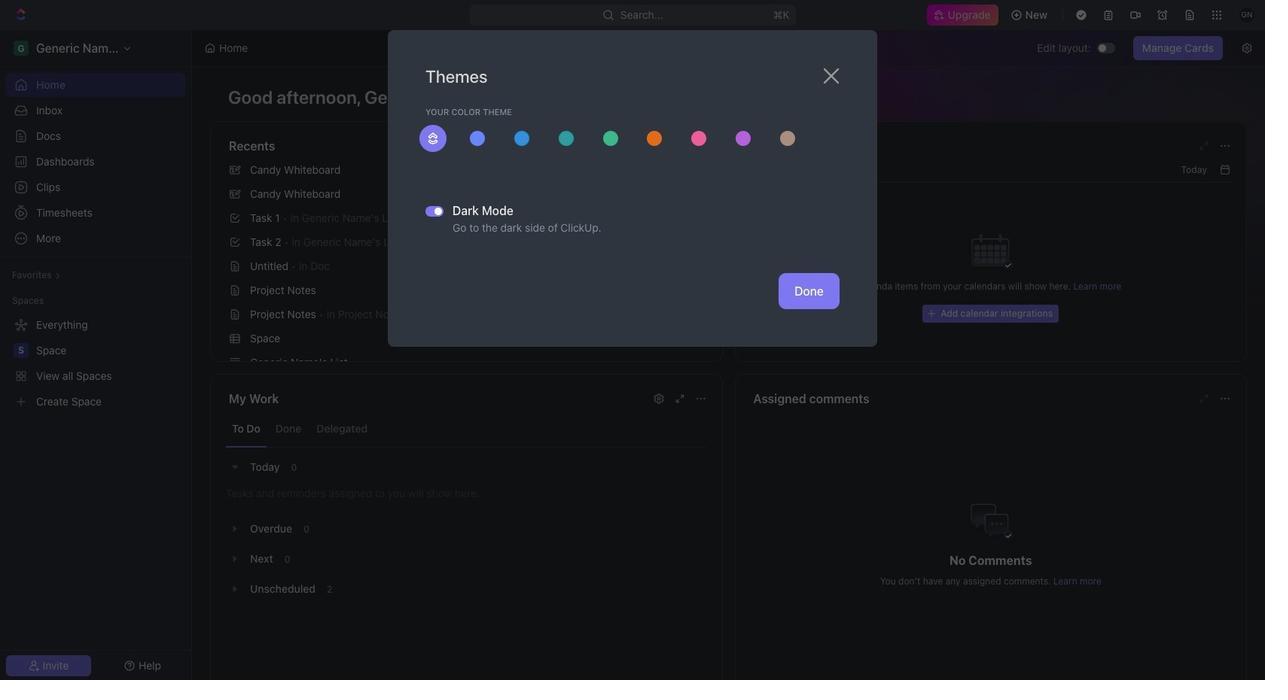 Task type: vqa. For each thing, say whether or not it's contained in the screenshot.
rightmost 'UPGRADE'
no



Task type: locate. For each thing, give the bounding box(es) containing it.
dialog
[[388, 30, 878, 347]]

tree
[[6, 313, 185, 414]]

tab list
[[226, 411, 707, 448]]



Task type: describe. For each thing, give the bounding box(es) containing it.
sidebar navigation
[[0, 30, 192, 681]]

tree inside sidebar navigation
[[6, 313, 185, 414]]



